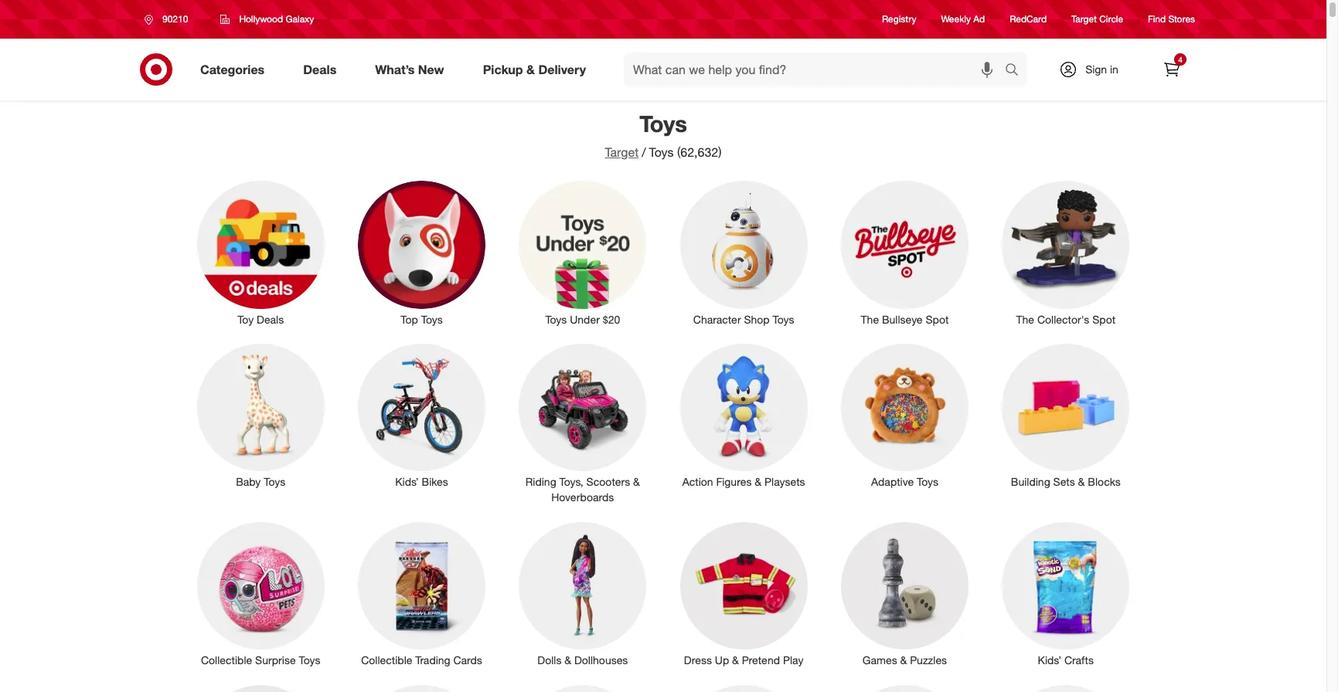 Task type: locate. For each thing, give the bounding box(es) containing it.
0 vertical spatial deals
[[303, 62, 337, 77]]

& right games
[[901, 654, 907, 667]]

(62,632)
[[677, 145, 722, 160]]

0 vertical spatial kids'
[[395, 476, 419, 489]]

registry link
[[882, 13, 917, 26]]

toys right shop
[[773, 313, 795, 326]]

1 horizontal spatial collectible
[[361, 654, 413, 667]]

sign
[[1086, 63, 1107, 76]]

new
[[418, 62, 444, 77]]

toys
[[640, 110, 687, 138], [649, 145, 674, 160], [421, 313, 443, 326], [545, 313, 567, 326], [773, 313, 795, 326], [264, 476, 285, 489], [917, 476, 939, 489], [299, 654, 320, 667]]

spot for the collector's spot
[[1093, 313, 1116, 326]]

2 collectible from the left
[[361, 654, 413, 667]]

hollywood
[[239, 13, 283, 25]]

dress up & pretend play
[[684, 654, 804, 667]]

0 horizontal spatial collectible
[[201, 654, 252, 667]]

1 horizontal spatial spot
[[1093, 313, 1116, 326]]

the left collector's
[[1017, 313, 1035, 326]]

dress up & pretend play link
[[670, 520, 818, 669]]

target link
[[605, 145, 639, 160]]

galaxy
[[286, 13, 314, 25]]

the for the collector's spot
[[1017, 313, 1035, 326]]

target left circle
[[1072, 13, 1097, 25]]

collectible left trading at the bottom
[[361, 654, 413, 667]]

the for the bullseye spot
[[861, 313, 879, 326]]

1 vertical spatial target
[[605, 145, 639, 160]]

0 horizontal spatial target
[[605, 145, 639, 160]]

weekly ad
[[941, 13, 985, 25]]

kids' left crafts
[[1038, 654, 1062, 667]]

kids' crafts link
[[992, 520, 1141, 669]]

redcard
[[1010, 13, 1047, 25]]

building sets & blocks link
[[992, 341, 1141, 490]]

what's
[[375, 62, 415, 77]]

target inside target circle link
[[1072, 13, 1097, 25]]

& right dolls in the left bottom of the page
[[565, 654, 572, 667]]

kids' bikes
[[395, 476, 448, 489]]

& inside pickup & delivery link
[[527, 62, 535, 77]]

1 vertical spatial kids'
[[1038, 654, 1062, 667]]

toys right adaptive
[[917, 476, 939, 489]]

the left bullseye
[[861, 313, 879, 326]]

categories link
[[187, 53, 284, 87]]

2 the from the left
[[1017, 313, 1035, 326]]

action
[[683, 476, 713, 489]]

top toys link
[[347, 178, 496, 328]]

top
[[401, 313, 418, 326]]

trading
[[416, 654, 451, 667]]

spot
[[926, 313, 949, 326], [1093, 313, 1116, 326]]

toys right "baby"
[[264, 476, 285, 489]]

target left /
[[605, 145, 639, 160]]

cards
[[454, 654, 482, 667]]

the
[[861, 313, 879, 326], [1017, 313, 1035, 326]]

&
[[527, 62, 535, 77], [633, 476, 640, 489], [755, 476, 762, 489], [1078, 476, 1085, 489], [565, 654, 572, 667], [732, 654, 739, 667], [901, 654, 907, 667]]

categories
[[200, 62, 265, 77]]

kids' left bikes
[[395, 476, 419, 489]]

1 horizontal spatial deals
[[303, 62, 337, 77]]

0 horizontal spatial deals
[[257, 313, 284, 326]]

baby toys link
[[186, 341, 335, 490]]

1 collectible from the left
[[201, 654, 252, 667]]

2 spot from the left
[[1093, 313, 1116, 326]]

pretend
[[742, 654, 780, 667]]

deals right toy
[[257, 313, 284, 326]]

redcard link
[[1010, 13, 1047, 26]]

play
[[783, 654, 804, 667]]

what's new link
[[362, 53, 464, 87]]

toys inside toys under $20 link
[[545, 313, 567, 326]]

shop
[[744, 313, 770, 326]]

$20
[[603, 313, 620, 326]]

building sets & blocks
[[1011, 476, 1121, 489]]

sign in link
[[1046, 53, 1143, 87]]

toy deals link
[[186, 178, 335, 328]]

target inside toys target / toys (62,632)
[[605, 145, 639, 160]]

& inside dress up & pretend play link
[[732, 654, 739, 667]]

baby toys
[[236, 476, 285, 489]]

weekly ad link
[[941, 13, 985, 26]]

1 horizontal spatial kids'
[[1038, 654, 1062, 667]]

spot for the bullseye spot
[[926, 313, 949, 326]]

collectible
[[201, 654, 252, 667], [361, 654, 413, 667]]

adaptive
[[872, 476, 914, 489]]

& inside 'games & puzzles' link
[[901, 654, 907, 667]]

deals down galaxy at left top
[[303, 62, 337, 77]]

ad
[[974, 13, 985, 25]]

dolls & dollhouses
[[538, 654, 628, 667]]

find
[[1148, 13, 1166, 25]]

0 horizontal spatial spot
[[926, 313, 949, 326]]

& right scooters
[[633, 476, 640, 489]]

0 vertical spatial target
[[1072, 13, 1097, 25]]

bullseye
[[882, 313, 923, 326]]

dolls & dollhouses link
[[509, 520, 657, 669]]

action figures & playsets link
[[670, 341, 818, 490]]

& right up
[[732, 654, 739, 667]]

& right sets
[[1078, 476, 1085, 489]]

0 horizontal spatial kids'
[[395, 476, 419, 489]]

spot right bullseye
[[926, 313, 949, 326]]

dollhouses
[[575, 654, 628, 667]]

1 horizontal spatial target
[[1072, 13, 1097, 25]]

pickup
[[483, 62, 523, 77]]

1 spot from the left
[[926, 313, 949, 326]]

target
[[1072, 13, 1097, 25], [605, 145, 639, 160]]

1 the from the left
[[861, 313, 879, 326]]

1 horizontal spatial the
[[1017, 313, 1035, 326]]

toys right top
[[421, 313, 443, 326]]

the collector's spot
[[1017, 313, 1116, 326]]

under
[[570, 313, 600, 326]]

pickup & delivery link
[[470, 53, 606, 87]]

collectible left 'surprise'
[[201, 654, 252, 667]]

toys right 'surprise'
[[299, 654, 320, 667]]

& right figures
[[755, 476, 762, 489]]

toys inside adaptive toys link
[[917, 476, 939, 489]]

the bullseye spot link
[[831, 178, 980, 328]]

figures
[[716, 476, 752, 489]]

playsets
[[765, 476, 805, 489]]

& right pickup
[[527, 62, 535, 77]]

building
[[1011, 476, 1051, 489]]

spot right collector's
[[1093, 313, 1116, 326]]

toys left under
[[545, 313, 567, 326]]

collectible for collectible trading cards
[[361, 654, 413, 667]]

0 horizontal spatial the
[[861, 313, 879, 326]]

deals
[[303, 62, 337, 77], [257, 313, 284, 326]]

sign in
[[1086, 63, 1119, 76]]



Task type: vqa. For each thing, say whether or not it's contained in the screenshot.
"TOP"
yes



Task type: describe. For each thing, give the bounding box(es) containing it.
toys target / toys (62,632)
[[605, 110, 722, 160]]

adaptive toys link
[[831, 341, 980, 490]]

90210
[[162, 13, 188, 25]]

the collector's spot link
[[992, 178, 1141, 328]]

top toys
[[401, 313, 443, 326]]

games & puzzles link
[[831, 520, 980, 669]]

sets
[[1054, 476, 1075, 489]]

dolls
[[538, 654, 562, 667]]

toys under $20
[[545, 313, 620, 326]]

pickup & delivery
[[483, 62, 586, 77]]

toys,
[[560, 476, 584, 489]]

toy
[[238, 313, 254, 326]]

toys inside baby toys link
[[264, 476, 285, 489]]

90210 button
[[135, 5, 204, 33]]

find stores
[[1148, 13, 1196, 25]]

collectible trading cards link
[[347, 520, 496, 669]]

kids' crafts
[[1038, 654, 1094, 667]]

toy deals
[[238, 313, 284, 326]]

& inside action figures & playsets link
[[755, 476, 762, 489]]

games & puzzles
[[863, 654, 947, 667]]

collector's
[[1038, 313, 1090, 326]]

target circle link
[[1072, 13, 1124, 26]]

up
[[715, 654, 729, 667]]

4
[[1179, 55, 1183, 64]]

weekly
[[941, 13, 971, 25]]

crafts
[[1065, 654, 1094, 667]]

kids' for kids' crafts
[[1038, 654, 1062, 667]]

What can we help you find? suggestions appear below search field
[[624, 53, 1009, 87]]

& inside building sets & blocks link
[[1078, 476, 1085, 489]]

character shop toys link
[[670, 178, 818, 328]]

& inside 'riding toys, scooters & hoverboards'
[[633, 476, 640, 489]]

hoverboards
[[552, 491, 614, 504]]

collectible for collectible surprise toys
[[201, 654, 252, 667]]

kids' bikes link
[[347, 341, 496, 490]]

circle
[[1100, 13, 1124, 25]]

collectible surprise toys link
[[186, 520, 335, 669]]

kids' for kids' bikes
[[395, 476, 419, 489]]

what's new
[[375, 62, 444, 77]]

stores
[[1169, 13, 1196, 25]]

search
[[998, 63, 1036, 79]]

character
[[694, 313, 741, 326]]

/
[[642, 145, 646, 160]]

riding toys, scooters & hoverboards link
[[509, 341, 657, 506]]

collectible surprise toys
[[201, 654, 320, 667]]

adaptive toys
[[872, 476, 939, 489]]

toys right /
[[649, 145, 674, 160]]

1 vertical spatial deals
[[257, 313, 284, 326]]

games
[[863, 654, 898, 667]]

hollywood galaxy button
[[211, 5, 324, 33]]

riding toys, scooters & hoverboards
[[526, 476, 640, 504]]

collectible trading cards
[[361, 654, 482, 667]]

toys under $20 link
[[509, 178, 657, 328]]

blocks
[[1088, 476, 1121, 489]]

& inside dolls & dollhouses link
[[565, 654, 572, 667]]

riding
[[526, 476, 557, 489]]

hollywood galaxy
[[239, 13, 314, 25]]

toys inside "character shop toys" link
[[773, 313, 795, 326]]

character shop toys
[[694, 313, 795, 326]]

the bullseye spot
[[861, 313, 949, 326]]

dress
[[684, 654, 712, 667]]

bikes
[[422, 476, 448, 489]]

deals link
[[290, 53, 356, 87]]

baby
[[236, 476, 261, 489]]

4 link
[[1155, 53, 1189, 87]]

scooters
[[587, 476, 630, 489]]

action figures & playsets
[[683, 476, 805, 489]]

toys inside top toys link
[[421, 313, 443, 326]]

in
[[1110, 63, 1119, 76]]

puzzles
[[910, 654, 947, 667]]

toys inside 'collectible surprise toys' link
[[299, 654, 320, 667]]

registry
[[882, 13, 917, 25]]

target circle
[[1072, 13, 1124, 25]]

find stores link
[[1148, 13, 1196, 26]]

search button
[[998, 53, 1036, 90]]

toys up /
[[640, 110, 687, 138]]



